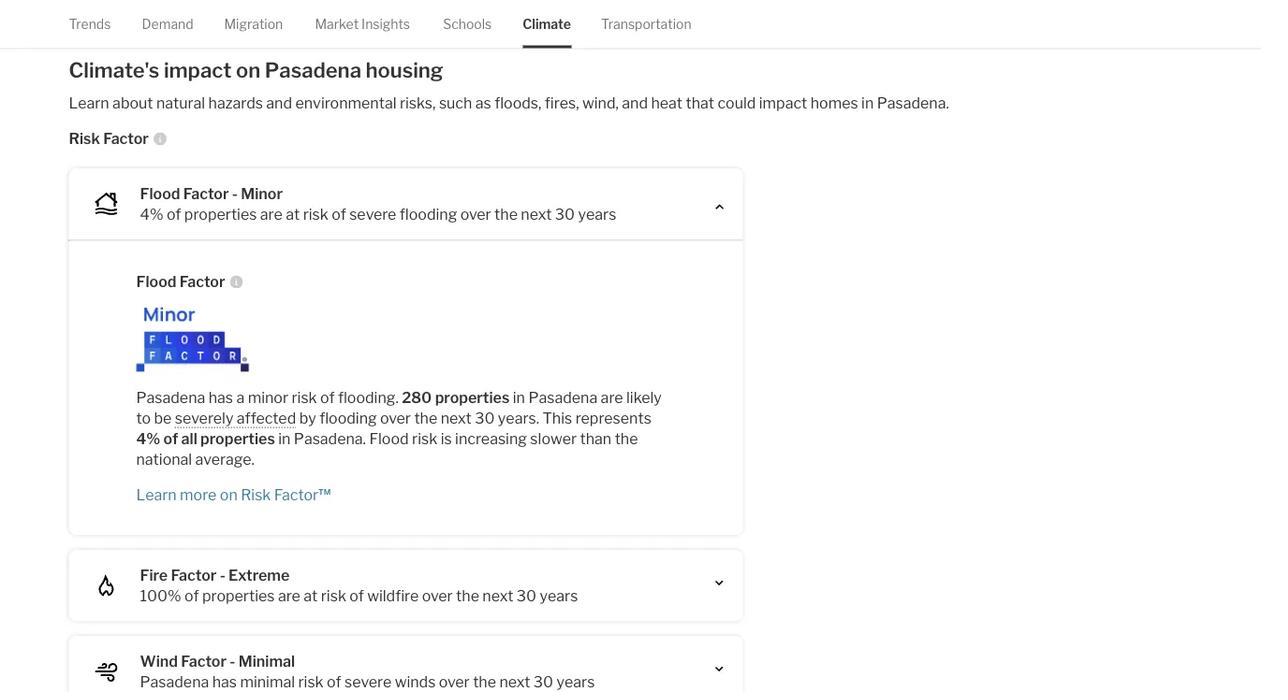 Task type: locate. For each thing, give the bounding box(es) containing it.
are inside 'flood factor - minor 4% of properties are at risk of severe flooding over the next 30 years'
[[260, 206, 283, 224]]

- left minor at the left top of the page
[[232, 185, 238, 203]]

100%
[[140, 588, 181, 606]]

has left a
[[209, 389, 233, 407]]

the national average.
[[136, 430, 638, 469]]

in down the affected at bottom
[[278, 430, 291, 449]]

flood factor
[[136, 273, 225, 291]]

1 and from the left
[[266, 94, 292, 112]]

1 vertical spatial at
[[304, 588, 318, 606]]

0 vertical spatial impact
[[164, 58, 232, 83]]

factor inside fire factor - extreme 100% of properties are at risk of wildfire over the next 30 years
[[171, 567, 217, 585]]

1 vertical spatial 4%
[[136, 430, 160, 449]]

1 vertical spatial learn
[[136, 486, 177, 505]]

30 inside wind factor - minimal pasadena has minimal risk of severe winds over the next 30 years
[[534, 674, 554, 692]]

2 horizontal spatial in
[[862, 94, 874, 112]]

1 horizontal spatial risk
[[241, 486, 271, 505]]

1 vertical spatial in
[[513, 389, 525, 407]]

0 vertical spatial -
[[232, 185, 238, 203]]

next
[[521, 206, 552, 224], [441, 410, 472, 428], [483, 588, 514, 606], [499, 674, 530, 692]]

of inside wind factor - minimal pasadena has minimal risk of severe winds over the next 30 years
[[327, 674, 341, 692]]

0 vertical spatial severe
[[349, 206, 397, 224]]

pasadena
[[265, 58, 361, 83], [136, 389, 205, 407], [529, 389, 598, 407], [294, 430, 363, 449], [140, 674, 209, 692]]

heat
[[651, 94, 683, 112]]

factor for fire factor - extreme 100% of properties are at risk of wildfire over the next 30 years
[[171, 567, 217, 585]]

0 vertical spatial flooding
[[400, 206, 457, 224]]

0 horizontal spatial in
[[278, 430, 291, 449]]

are up represents
[[601, 389, 623, 407]]

affected
[[237, 410, 296, 428]]

0 horizontal spatial flooding
[[319, 410, 377, 428]]

0 vertical spatial learn
[[69, 94, 109, 112]]

0 vertical spatial at
[[286, 206, 300, 224]]

0 vertical spatial in
[[862, 94, 874, 112]]

4% down "to"
[[136, 430, 160, 449]]

impact up natural
[[164, 58, 232, 83]]

are inside are likely to be
[[601, 389, 623, 407]]

4%
[[140, 206, 163, 224], [136, 430, 160, 449]]

floods,
[[495, 94, 542, 112]]

properties down minor at the left top of the page
[[184, 206, 257, 224]]

on up hazards
[[236, 58, 261, 83]]

on for more
[[220, 486, 238, 505]]

2 vertical spatial years
[[557, 674, 595, 692]]

1 vertical spatial risk
[[241, 486, 271, 505]]

risk down the climate's
[[69, 130, 100, 148]]

market insights link
[[315, 0, 410, 48]]

2 vertical spatial in
[[278, 430, 291, 449]]

0 vertical spatial on
[[236, 58, 261, 83]]

severe
[[349, 206, 397, 224], [345, 674, 392, 692]]

the
[[495, 206, 518, 224], [414, 410, 438, 428], [615, 430, 638, 449], [456, 588, 479, 606], [473, 674, 496, 692]]

pasadena up this
[[529, 389, 598, 407]]

over inside fire factor - extreme 100% of properties are at risk of wildfire over the next 30 years
[[422, 588, 453, 606]]

0 horizontal spatial and
[[266, 94, 292, 112]]

learn down national
[[136, 486, 177, 505]]

pasadena down wind in the left of the page
[[140, 674, 209, 692]]

the inside wind factor - minimal pasadena has minimal risk of severe winds over the next 30 years
[[473, 674, 496, 692]]

climate's
[[69, 58, 159, 83]]

1 horizontal spatial learn
[[136, 486, 177, 505]]

risk inside wind factor - minimal pasadena has minimal risk of severe winds over the next 30 years
[[298, 674, 324, 692]]

- for extreme
[[220, 567, 225, 585]]

- left extreme
[[220, 567, 225, 585]]

homes
[[811, 94, 858, 112]]

30 inside 'flood factor - minor 4% of properties are at risk of severe flooding over the next 30 years'
[[555, 206, 575, 224]]

pasadena down by
[[294, 430, 363, 449]]

risk
[[69, 130, 100, 148], [241, 486, 271, 505]]

transportation link
[[601, 0, 692, 48]]

next inside wind factor - minimal pasadena has minimal risk of severe winds over the next 30 years
[[499, 674, 530, 692]]

over inside severely affected by flooding over the next 30 years. this represents 4% of all properties in pasadena . flood risk is increasing slower than
[[380, 410, 411, 428]]

all
[[181, 430, 197, 449]]

represents
[[576, 410, 652, 428]]

factor for flood factor - minor 4% of properties are at risk of severe flooding over the next 30 years
[[183, 185, 229, 203]]

1 vertical spatial has
[[212, 674, 237, 692]]

on
[[236, 58, 261, 83], [220, 486, 238, 505]]

0 horizontal spatial impact
[[164, 58, 232, 83]]

learn up the risk factor
[[69, 94, 109, 112]]

1 horizontal spatial at
[[304, 588, 318, 606]]

0 horizontal spatial learn
[[69, 94, 109, 112]]

likely
[[627, 389, 662, 407]]

0 vertical spatial are
[[260, 206, 283, 224]]

climate
[[523, 16, 571, 32]]

risk
[[303, 206, 329, 224], [292, 389, 317, 407], [412, 430, 437, 449], [321, 588, 346, 606], [298, 674, 324, 692]]

properties up "average."
[[200, 430, 275, 449]]

2 vertical spatial -
[[230, 653, 235, 671]]

0 horizontal spatial risk
[[69, 130, 100, 148]]

about
[[112, 94, 153, 112]]

wildfire
[[367, 588, 419, 606]]

1 horizontal spatial and
[[622, 94, 648, 112]]

1 horizontal spatial flooding
[[400, 206, 457, 224]]

4% up flood factor
[[140, 206, 163, 224]]

properties down extreme
[[202, 588, 275, 606]]

market insights
[[315, 16, 410, 32]]

are down extreme
[[278, 588, 300, 606]]

schools
[[443, 16, 492, 32]]

and down climate's impact on pasadena housing
[[266, 94, 292, 112]]

0 horizontal spatial at
[[286, 206, 300, 224]]

factor inside wind factor - minimal pasadena has minimal risk of severe winds over the next 30 years
[[181, 653, 227, 671]]

flood for flood factor
[[136, 273, 176, 291]]

impact right could
[[759, 94, 807, 112]]

severe inside wind factor - minimal pasadena has minimal risk of severe winds over the next 30 years
[[345, 674, 392, 692]]

and
[[266, 94, 292, 112], [622, 94, 648, 112]]

flood inside severely affected by flooding over the next 30 years. this represents 4% of all properties in pasadena . flood risk is increasing slower than
[[369, 430, 409, 449]]

impact
[[164, 58, 232, 83], [759, 94, 807, 112]]

properties inside 'flood factor - minor 4% of properties are at risk of severe flooding over the next 30 years'
[[184, 206, 257, 224]]

minimal
[[240, 674, 295, 692]]

30 inside severely affected by flooding over the next 30 years. this represents 4% of all properties in pasadena . flood risk is increasing slower than
[[475, 410, 495, 428]]

has inside wind factor - minimal pasadena has minimal risk of severe winds over the next 30 years
[[212, 674, 237, 692]]

1 vertical spatial flood
[[136, 273, 176, 291]]

at
[[286, 206, 300, 224], [304, 588, 318, 606]]

factor inside 'flood factor - minor 4% of properties are at risk of severe flooding over the next 30 years'
[[183, 185, 229, 203]]

0 vertical spatial years
[[578, 206, 617, 224]]

1 vertical spatial flooding
[[319, 410, 377, 428]]

- inside 'flood factor - minor 4% of properties are at risk of severe flooding over the next 30 years'
[[232, 185, 238, 203]]

- inside fire factor - extreme 100% of properties are at risk of wildfire over the next 30 years
[[220, 567, 225, 585]]

trends link
[[69, 0, 111, 48]]

are
[[260, 206, 283, 224], [601, 389, 623, 407], [278, 588, 300, 606]]

pasadena inside severely affected by flooding over the next 30 years. this represents 4% of all properties in pasadena . flood risk is increasing slower than
[[294, 430, 363, 449]]

in up years.
[[513, 389, 525, 407]]

fire
[[140, 567, 168, 585]]

- inside wind factor - minimal pasadena has minimal risk of severe winds over the next 30 years
[[230, 653, 235, 671]]

climate link
[[523, 0, 571, 48]]

learn for learn about natural hazards and environmental risks, such as floods, fires, wind, and heat that      could impact homes in pasadena.
[[69, 94, 109, 112]]

that
[[686, 94, 714, 112]]

flood factor - minor 4% of properties are at risk of severe flooding over the next 30 years
[[140, 185, 617, 224]]

factor
[[103, 130, 149, 148], [183, 185, 229, 203], [180, 273, 225, 291], [171, 567, 217, 585], [181, 653, 227, 671]]

0 vertical spatial 4%
[[140, 206, 163, 224]]

factor for wind factor - minimal pasadena has minimal risk of severe winds over the next 30 years
[[181, 653, 227, 671]]

1 vertical spatial on
[[220, 486, 238, 505]]

0 vertical spatial flood
[[140, 185, 180, 203]]

.
[[363, 430, 366, 449]]

2 vertical spatial flood
[[369, 430, 409, 449]]

over
[[460, 206, 491, 224], [380, 410, 411, 428], [422, 588, 453, 606], [439, 674, 470, 692]]

migration link
[[224, 0, 283, 48]]

risk left factor™
[[241, 486, 271, 505]]

learn
[[69, 94, 109, 112], [136, 486, 177, 505]]

pasadena inside wind factor - minimal pasadena has minimal risk of severe winds over the next 30 years
[[140, 674, 209, 692]]

flood
[[140, 185, 180, 203], [136, 273, 176, 291], [369, 430, 409, 449]]

over inside wind factor - minimal pasadena has minimal risk of severe winds over the next 30 years
[[439, 674, 470, 692]]

next inside severely affected by flooding over the next 30 years. this represents 4% of all properties in pasadena . flood risk is increasing slower than
[[441, 410, 472, 428]]

at inside fire factor - extreme 100% of properties are at risk of wildfire over the next 30 years
[[304, 588, 318, 606]]

has left the minimal
[[212, 674, 237, 692]]

pasadena.
[[877, 94, 949, 112]]

demand link
[[142, 0, 194, 48]]

hazards
[[208, 94, 263, 112]]

2 vertical spatial are
[[278, 588, 300, 606]]

properties up the increasing
[[435, 389, 510, 407]]

risk inside fire factor - extreme 100% of properties are at risk of wildfire over the next 30 years
[[321, 588, 346, 606]]

risks,
[[400, 94, 436, 112]]

1 horizontal spatial impact
[[759, 94, 807, 112]]

1 vertical spatial years
[[540, 588, 578, 606]]

1 vertical spatial severe
[[345, 674, 392, 692]]

flooding inside severely affected by flooding over the next 30 years. this represents 4% of all properties in pasadena . flood risk is increasing slower than
[[319, 410, 377, 428]]

of inside severely affected by flooding over the next 30 years. this represents 4% of all properties in pasadena . flood risk is increasing slower than
[[164, 430, 178, 449]]

flooding
[[400, 206, 457, 224], [319, 410, 377, 428]]

4% inside 'flood factor - minor 4% of properties are at risk of severe flooding over the next 30 years'
[[140, 206, 163, 224]]

flood inside 'flood factor - minor 4% of properties are at risk of severe flooding over the next 30 years'
[[140, 185, 180, 203]]

at inside 'flood factor - minor 4% of properties are at risk of severe flooding over the next 30 years'
[[286, 206, 300, 224]]

in right 'homes'
[[862, 94, 874, 112]]

-
[[232, 185, 238, 203], [220, 567, 225, 585], [230, 653, 235, 671]]

migration
[[224, 16, 283, 32]]

the inside 'flood factor - minor 4% of properties are at risk of severe flooding over the next 30 years'
[[495, 206, 518, 224]]

1 vertical spatial are
[[601, 389, 623, 407]]

learn for learn more on risk factor™
[[136, 486, 177, 505]]

properties
[[184, 206, 257, 224], [435, 389, 510, 407], [200, 430, 275, 449], [202, 588, 275, 606]]

are down minor at the left top of the page
[[260, 206, 283, 224]]

and left heat
[[622, 94, 648, 112]]

risk inside severely affected by flooding over the next 30 years. this represents 4% of all properties in pasadena . flood risk is increasing slower than
[[412, 430, 437, 449]]

are inside fire factor - extreme 100% of properties are at risk of wildfire over the next 30 years
[[278, 588, 300, 606]]

are likely to be
[[136, 389, 662, 428]]

of
[[167, 206, 181, 224], [332, 206, 346, 224], [320, 389, 335, 407], [164, 430, 178, 449], [185, 588, 199, 606], [350, 588, 364, 606], [327, 674, 341, 692]]

flood factor score logo image
[[136, 308, 676, 373]]

on right more
[[220, 486, 238, 505]]

has
[[209, 389, 233, 407], [212, 674, 237, 692]]

next inside 'flood factor - minor 4% of properties are at risk of severe flooding over the next 30 years'
[[521, 206, 552, 224]]

years
[[578, 206, 617, 224], [540, 588, 578, 606], [557, 674, 595, 692]]

1 vertical spatial -
[[220, 567, 225, 585]]

- left minimal
[[230, 653, 235, 671]]

30
[[555, 206, 575, 224], [475, 410, 495, 428], [517, 588, 537, 606], [534, 674, 554, 692]]

severely affected by flooding over the next 30 years. this represents 4% of all properties in pasadena . flood risk is increasing slower than
[[136, 410, 652, 449]]



Task type: vqa. For each thing, say whether or not it's contained in the screenshot.
the risk
yes



Task type: describe. For each thing, give the bounding box(es) containing it.
280
[[402, 389, 432, 407]]

on for impact
[[236, 58, 261, 83]]

the inside the national average.
[[615, 430, 638, 449]]

0 vertical spatial has
[[209, 389, 233, 407]]

minor
[[241, 185, 283, 203]]

0 vertical spatial risk
[[69, 130, 100, 148]]

properties inside fire factor - extreme 100% of properties are at risk of wildfire over the next 30 years
[[202, 588, 275, 606]]

schools link
[[443, 0, 492, 48]]

4% inside severely affected by flooding over the next 30 years. this represents 4% of all properties in pasadena . flood risk is increasing slower than
[[136, 430, 160, 449]]

factor for flood factor
[[180, 273, 225, 291]]

extreme
[[229, 567, 290, 585]]

are for flood factor - minor 4% of properties are at risk of severe flooding over the next 30 years
[[260, 206, 283, 224]]

could
[[718, 94, 756, 112]]

average.
[[195, 451, 255, 469]]

demand
[[142, 16, 194, 32]]

are for fire factor - extreme 100% of properties are at risk of wildfire over the next 30 years
[[278, 588, 300, 606]]

natural
[[156, 94, 205, 112]]

pasadena has a minor risk of flooding. 280 properties in pasadena
[[136, 389, 598, 407]]

pasadena up environmental at left
[[265, 58, 361, 83]]

transportation
[[601, 16, 692, 32]]

as
[[476, 94, 491, 112]]

- for minor
[[232, 185, 238, 203]]

wind factor - minimal pasadena has minimal risk of severe winds over the next 30 years
[[140, 653, 595, 692]]

fire factor - extreme 100% of properties are at risk of wildfire over the next 30 years
[[140, 567, 578, 606]]

flooding.
[[338, 389, 399, 407]]

years.
[[498, 410, 539, 428]]

learn more on risk factor™ link
[[136, 486, 676, 506]]

housing
[[366, 58, 443, 83]]

years inside fire factor - extreme 100% of properties are at risk of wildfire over the next 30 years
[[540, 588, 578, 606]]

1 vertical spatial impact
[[759, 94, 807, 112]]

trends
[[69, 16, 111, 32]]

risk inside 'flood factor - minor 4% of properties are at risk of severe flooding over the next 30 years'
[[303, 206, 329, 224]]

2 and from the left
[[622, 94, 648, 112]]

be
[[154, 410, 172, 428]]

in inside severely affected by flooding over the next 30 years. this represents 4% of all properties in pasadena . flood risk is increasing slower than
[[278, 430, 291, 449]]

years inside wind factor - minimal pasadena has minimal risk of severe winds over the next 30 years
[[557, 674, 595, 692]]

over inside 'flood factor - minor 4% of properties are at risk of severe flooding over the next 30 years'
[[460, 206, 491, 224]]

learn about natural hazards and environmental risks, such as floods, fires, wind, and heat that      could impact homes in pasadena.
[[69, 94, 949, 112]]

30 inside fire factor - extreme 100% of properties are at risk of wildfire over the next 30 years
[[517, 588, 537, 606]]

pasadena up be
[[136, 389, 205, 407]]

wind
[[140, 653, 178, 671]]

severe inside 'flood factor - minor 4% of properties are at risk of severe flooding over the next 30 years'
[[349, 206, 397, 224]]

climate's impact on pasadena housing
[[69, 58, 443, 83]]

1 horizontal spatial in
[[513, 389, 525, 407]]

market
[[315, 16, 359, 32]]

more
[[180, 486, 217, 505]]

increasing
[[455, 430, 527, 449]]

severely
[[175, 410, 234, 428]]

factor™
[[274, 486, 331, 505]]

is
[[441, 430, 452, 449]]

minor
[[248, 389, 288, 407]]

wind,
[[582, 94, 619, 112]]

than
[[580, 430, 612, 449]]

winds
[[395, 674, 436, 692]]

the inside severely affected by flooding over the next 30 years. this represents 4% of all properties in pasadena . flood risk is increasing slower than
[[414, 410, 438, 428]]

at for extreme
[[304, 588, 318, 606]]

years inside 'flood factor - minor 4% of properties are at risk of severe flooding over the next 30 years'
[[578, 206, 617, 224]]

properties inside severely affected by flooding over the next 30 years. this represents 4% of all properties in pasadena . flood risk is increasing slower than
[[200, 430, 275, 449]]

to
[[136, 410, 151, 428]]

flood for flood factor - minor 4% of properties are at risk of severe flooding over the next 30 years
[[140, 185, 180, 203]]

the inside fire factor - extreme 100% of properties are at risk of wildfire over the next 30 years
[[456, 588, 479, 606]]

- for minimal
[[230, 653, 235, 671]]

risk factor
[[69, 130, 149, 148]]

fires,
[[545, 94, 579, 112]]

by
[[299, 410, 316, 428]]

slower
[[530, 430, 577, 449]]

learn more on risk factor™
[[136, 486, 331, 505]]

such
[[439, 94, 472, 112]]

insights
[[362, 16, 410, 32]]

a
[[236, 389, 245, 407]]

at for minor
[[286, 206, 300, 224]]

environmental
[[295, 94, 397, 112]]

national
[[136, 451, 192, 469]]

flooding inside 'flood factor - minor 4% of properties are at risk of severe flooding over the next 30 years'
[[400, 206, 457, 224]]

this
[[543, 410, 572, 428]]

minimal
[[239, 653, 295, 671]]

next inside fire factor - extreme 100% of properties are at risk of wildfire over the next 30 years
[[483, 588, 514, 606]]

factor for risk factor
[[103, 130, 149, 148]]



